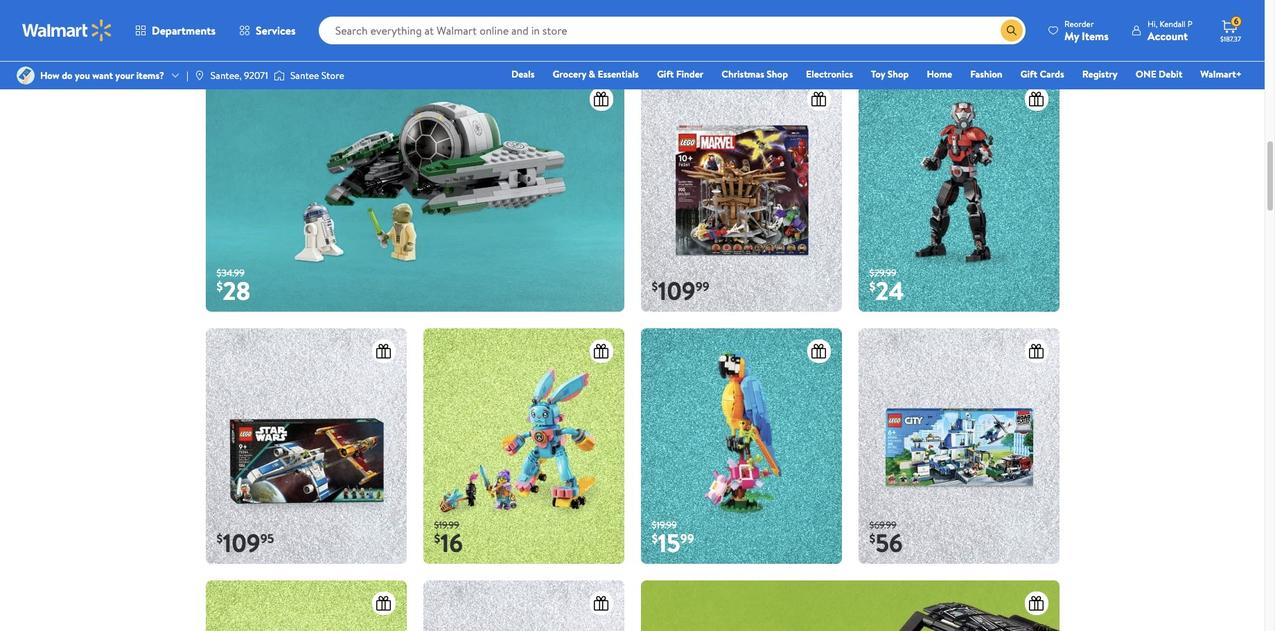 Task type: describe. For each thing, give the bounding box(es) containing it.
items
[[1082, 28, 1109, 43]]

$ for 16
[[434, 530, 440, 548]]

gift finder
[[657, 67, 704, 81]]

you
[[75, 69, 90, 82]]

search icon image
[[1006, 25, 1018, 36]]

one debit
[[1136, 67, 1183, 81]]

$19.99 $ 16
[[434, 518, 463, 561]]

$19.99 $ 15 99
[[652, 518, 694, 561]]

99 inside $19.99 $ 15 99
[[681, 530, 694, 548]]

electronics
[[806, 67, 853, 81]]

gift for gift finder
[[657, 67, 674, 81]]

lego star wars: ahsoka new republic e-wing vs. shin hati's starfighter 75364 star wars playset based on the ahsoka tv series, show inspired building toy for ahsoka fans featuring 5 star wars figures image
[[206, 329, 407, 564]]

items?
[[136, 69, 164, 82]]

toy shop
[[871, 67, 909, 81]]

electronics link
[[800, 67, 860, 82]]

$69.99 $ 56
[[870, 518, 903, 561]]

$ inside $ 109 95
[[217, 530, 223, 548]]

49
[[468, 26, 482, 43]]

one
[[1136, 67, 1157, 81]]

fashion
[[971, 67, 1003, 81]]

hi,
[[1148, 18, 1158, 29]]

$34.99 $ 28
[[217, 266, 250, 309]]

walmart+ link
[[1195, 67, 1248, 82]]

reorder my items
[[1065, 18, 1109, 43]]

79
[[223, 22, 249, 56]]

home link
[[921, 67, 959, 82]]

$ for 28
[[217, 278, 223, 295]]

gift cards link
[[1014, 67, 1071, 82]]

$ 109 95
[[217, 526, 274, 561]]

santee, 92071
[[211, 69, 268, 82]]

gift for gift cards
[[1021, 67, 1038, 81]]

grocery & essentials link
[[547, 67, 645, 82]]

$187.37
[[1221, 34, 1241, 44]]

$19.99 for 16
[[434, 518, 459, 532]]

gift cards
[[1021, 67, 1064, 81]]

how do you want your items?
[[40, 69, 164, 82]]

lego dreamzzz izzie and bunchu the bunny 71453 imagination building toy set for kids ages 7+, 2 ways to build bunchu the bunny, includes grimspawn and izzie minifigure, great toy for christmas image
[[423, 329, 624, 564]]

23
[[658, 22, 685, 56]]

do
[[62, 69, 73, 82]]

99 for 109
[[696, 278, 710, 295]]

Search search field
[[319, 17, 1026, 44]]

92071
[[244, 69, 268, 82]]

lego city police station with van, garbage truck & helicopter toy 60316, gifts for 6 plus year old kids, boys & girls with 5 minifigures and dog toy image
[[858, 329, 1059, 564]]

deals
[[512, 67, 535, 81]]

one debit link
[[1130, 67, 1189, 82]]

$ 109 99
[[652, 274, 710, 309]]

your
[[115, 69, 134, 82]]

deals link
[[505, 67, 541, 82]]

my
[[1065, 28, 1079, 43]]

99 for 79
[[249, 26, 263, 43]]

6 $187.37
[[1221, 15, 1241, 44]]

grocery
[[553, 67, 587, 81]]

toy
[[871, 67, 885, 81]]

kendall
[[1160, 18, 1186, 29]]

$19.99 for 15
[[652, 518, 677, 532]]

services
[[256, 23, 296, 38]]

 image for santee store
[[274, 69, 285, 82]]

lego creator 3 in 1 exotic parrot building toy set, transforms to 3 different animal figures - from colorful parrot, to swimming fish, to cute frog, creative toys for kids ages 7 and up, 31136 image
[[641, 329, 842, 564]]

95
[[260, 530, 274, 548]]

 image for santee, 92071
[[194, 70, 205, 81]]

grocery & essentials
[[553, 67, 639, 81]]

santee
[[290, 69, 319, 82]]



Task type: vqa. For each thing, say whether or not it's contained in the screenshot.
23
yes



Task type: locate. For each thing, give the bounding box(es) containing it.
1 vertical spatial 99
[[696, 278, 710, 295]]

$ for 15
[[652, 530, 658, 548]]

2 horizontal spatial  image
[[274, 69, 285, 82]]

$ inside $34.99 $ 29 49
[[434, 26, 440, 43]]

gift left finder
[[657, 67, 674, 81]]

santee store
[[290, 69, 344, 82]]

0 vertical spatial $29.99
[[652, 14, 679, 28]]

$29.99 inside the $29.99 $ 24
[[870, 266, 897, 280]]

$69.99
[[870, 518, 897, 532]]

109 for $ 109 99
[[658, 274, 696, 309]]

16
[[440, 526, 463, 561]]

$ for 29
[[434, 26, 440, 43]]

$ inside the $69.99 $ 56
[[870, 530, 876, 548]]

$19.99 inside $19.99 $ 16
[[434, 518, 459, 532]]

cards
[[1040, 67, 1064, 81]]

1 vertical spatial $34.99
[[217, 266, 245, 280]]

lego marvel ant-man construction figure 76256 marvel toy action figure for boys and girls image
[[858, 76, 1059, 312]]

shop for toy shop
[[888, 67, 909, 81]]

0 horizontal spatial $19.99
[[434, 518, 459, 532]]

shop for christmas shop
[[767, 67, 788, 81]]

1 horizontal spatial $34.99
[[434, 14, 462, 28]]

99 inside $ 109 99
[[696, 278, 710, 295]]

departments button
[[123, 14, 227, 47]]

gift
[[657, 67, 674, 81], [1021, 67, 1038, 81]]

6
[[1234, 15, 1239, 27]]

lego marvel spider-man final battle 76261 building toy set, marvel collectible based on the climax of the spider-man: no way home movie, multiverse marvel spider-man toy for christmas image
[[641, 76, 842, 312]]

 image for how do you want your items?
[[17, 67, 35, 85]]

1 vertical spatial 109
[[223, 526, 260, 561]]

1 gift from the left
[[657, 67, 674, 81]]

want
[[92, 69, 113, 82]]

99 inside '$ 79 99'
[[249, 26, 263, 43]]

$ 79 99
[[217, 22, 263, 56]]

christmas shop
[[722, 67, 788, 81]]

$29.99
[[652, 14, 679, 28], [870, 266, 897, 280]]

29
[[440, 22, 468, 56]]

gift finder link
[[651, 67, 710, 82]]

$34.99 $ 29 49
[[434, 14, 482, 56]]

christmas shop link
[[716, 67, 794, 82]]

1 horizontal spatial $29.99
[[870, 266, 897, 280]]

2 vertical spatial 99
[[681, 530, 694, 548]]

$29.99 $ 24
[[870, 266, 905, 309]]

registry
[[1083, 67, 1118, 81]]

shop right the christmas
[[767, 67, 788, 81]]

1 horizontal spatial 99
[[681, 530, 694, 548]]

Walmart Site-Wide search field
[[319, 17, 1026, 44]]

2 gift from the left
[[1021, 67, 1038, 81]]

2 horizontal spatial 99
[[696, 278, 710, 295]]

shop
[[767, 67, 788, 81], [888, 67, 909, 81]]

$19.99 inside $19.99 $ 15 99
[[652, 518, 677, 532]]

$ inside $19.99 $ 16
[[434, 530, 440, 548]]

$ inside $19.99 $ 15 99
[[652, 530, 658, 548]]

departments
[[152, 23, 216, 38]]

christmas
[[722, 67, 765, 81]]

15
[[658, 526, 681, 561]]

24
[[876, 274, 905, 309]]

0 horizontal spatial  image
[[17, 67, 35, 85]]

1 horizontal spatial $19.99
[[652, 518, 677, 532]]

1 horizontal spatial 109
[[658, 274, 696, 309]]

$ for 24
[[870, 278, 876, 295]]

$
[[217, 26, 223, 43], [434, 26, 440, 43], [217, 278, 223, 295], [652, 278, 658, 295], [870, 278, 876, 295], [217, 530, 223, 548], [434, 530, 440, 548], [652, 530, 658, 548], [870, 530, 876, 548]]

1 $19.99 from the left
[[434, 518, 459, 532]]

how
[[40, 69, 59, 82]]

$ inside $34.99 $ 28
[[217, 278, 223, 295]]

debit
[[1159, 67, 1183, 81]]

 image right 92071
[[274, 69, 285, 82]]

$ inside '$ 79 99'
[[217, 26, 223, 43]]

0 horizontal spatial 99
[[249, 26, 263, 43]]

0 vertical spatial 109
[[658, 274, 696, 309]]

$34.99 inside $34.99 $ 29 49
[[434, 14, 462, 28]]

|
[[186, 69, 188, 82]]

$29.99 for $29.99 $ 24
[[870, 266, 897, 280]]

finder
[[676, 67, 704, 81]]

 image right |
[[194, 70, 205, 81]]

lego star wars: the clone wars yoda's jedi starfighter 75360 star wars collectible for kids featuring master yoda figure with lightsaber toy, birthday gift for 8 year olds or any fan of the clone wars image
[[206, 76, 624, 312]]

1 horizontal spatial gift
[[1021, 67, 1038, 81]]

$29.99 for $29.99
[[652, 14, 679, 28]]

0 horizontal spatial 109
[[223, 526, 260, 561]]

toy shop link
[[865, 67, 915, 82]]

0 horizontal spatial shop
[[767, 67, 788, 81]]

&
[[589, 67, 595, 81]]

0 horizontal spatial gift
[[657, 67, 674, 81]]

essentials
[[598, 67, 639, 81]]

0 vertical spatial 99
[[249, 26, 263, 43]]

1 vertical spatial $29.99
[[870, 266, 897, 280]]

$34.99
[[434, 14, 462, 28], [217, 266, 245, 280]]

 image
[[17, 67, 35, 85], [274, 69, 285, 82], [194, 70, 205, 81]]

walmart+
[[1201, 67, 1242, 81]]

$ inside the $29.99 $ 24
[[870, 278, 876, 295]]

99
[[249, 26, 263, 43], [696, 278, 710, 295], [681, 530, 694, 548]]

56
[[876, 526, 903, 561]]

2 $19.99 from the left
[[652, 518, 677, 532]]

account
[[1148, 28, 1188, 43]]

$ for 56
[[870, 530, 876, 548]]

109 for $ 109 95
[[223, 526, 260, 561]]

2 shop from the left
[[888, 67, 909, 81]]

0 vertical spatial $34.99
[[434, 14, 462, 28]]

$34.99 for 29
[[434, 14, 462, 28]]

walmart image
[[22, 19, 112, 42]]

0 horizontal spatial $29.99
[[652, 14, 679, 28]]

reorder
[[1065, 18, 1094, 29]]

 image left how
[[17, 67, 35, 85]]

hi, kendall p account
[[1148, 18, 1193, 43]]

109
[[658, 274, 696, 309], [223, 526, 260, 561]]

$ inside $ 109 99
[[652, 278, 658, 295]]

$34.99 for 28
[[217, 266, 245, 280]]

$34.99 inside $34.99 $ 28
[[217, 266, 245, 280]]

registry link
[[1076, 67, 1124, 82]]

fashion link
[[964, 67, 1009, 82]]

shop right toy
[[888, 67, 909, 81]]

services button
[[227, 14, 308, 47]]

gift left cards
[[1021, 67, 1038, 81]]

0 horizontal spatial $34.99
[[217, 266, 245, 280]]

$19.99
[[434, 518, 459, 532], [652, 518, 677, 532]]

1 shop from the left
[[767, 67, 788, 81]]

1 horizontal spatial shop
[[888, 67, 909, 81]]

store
[[321, 69, 344, 82]]

p
[[1188, 18, 1193, 29]]

1 horizontal spatial  image
[[194, 70, 205, 81]]

home
[[927, 67, 953, 81]]

santee,
[[211, 69, 242, 82]]

28
[[223, 274, 250, 309]]



